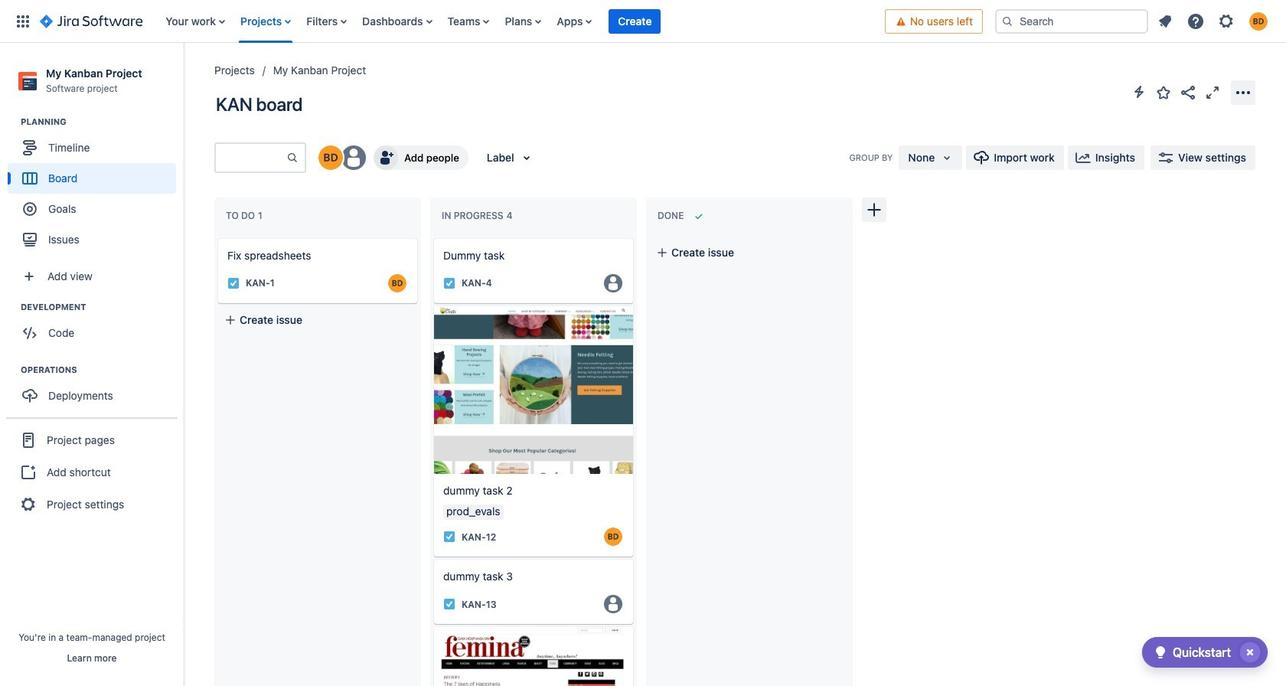 Task type: describe. For each thing, give the bounding box(es) containing it.
appswitcher icon image
[[14, 12, 32, 30]]

3 task image from the top
[[443, 598, 456, 611]]

operations image
[[2, 361, 21, 379]]

notifications image
[[1156, 12, 1175, 30]]

Search this board text field
[[216, 144, 286, 172]]

dismiss quickstart image
[[1238, 640, 1263, 665]]

create column image
[[865, 201, 884, 219]]

search image
[[1002, 15, 1014, 27]]

heading for development icon
[[21, 301, 183, 313]]

Search field
[[996, 9, 1149, 33]]

sidebar navigation image
[[167, 61, 201, 92]]

group for operations icon
[[8, 364, 183, 416]]

create issue image
[[208, 228, 226, 247]]

check image
[[1152, 643, 1170, 662]]

group for 'planning' image
[[8, 116, 183, 260]]

planning image
[[2, 113, 21, 131]]

task image
[[227, 277, 240, 289]]

group for development icon
[[8, 301, 183, 353]]

in progress element
[[442, 210, 516, 221]]

your profile and settings image
[[1250, 12, 1268, 30]]

2 task image from the top
[[443, 531, 456, 543]]

0 horizontal spatial list
[[158, 0, 885, 43]]

enter full screen image
[[1204, 83, 1222, 101]]

automations menu button icon image
[[1130, 83, 1149, 101]]



Task type: vqa. For each thing, say whether or not it's contained in the screenshot.
tab panel
no



Task type: locate. For each thing, give the bounding box(es) containing it.
banner
[[0, 0, 1287, 43]]

heading
[[21, 116, 183, 128], [21, 301, 183, 313], [21, 364, 183, 376]]

import image
[[973, 149, 991, 167]]

primary element
[[9, 0, 885, 43]]

star kan board image
[[1155, 83, 1173, 101]]

0 vertical spatial task image
[[443, 277, 456, 289]]

heading for 'planning' image
[[21, 116, 183, 128]]

1 horizontal spatial list
[[1152, 7, 1277, 35]]

group
[[8, 116, 183, 260], [8, 301, 183, 353], [8, 364, 183, 416], [6, 418, 178, 526]]

1 vertical spatial heading
[[21, 301, 183, 313]]

help image
[[1187, 12, 1205, 30]]

2 vertical spatial heading
[[21, 364, 183, 376]]

view settings image
[[1157, 149, 1176, 167]]

create issue image
[[423, 228, 442, 247]]

goal image
[[23, 202, 37, 216]]

1 heading from the top
[[21, 116, 183, 128]]

1 vertical spatial task image
[[443, 531, 456, 543]]

jira software image
[[40, 12, 143, 30], [40, 12, 143, 30]]

add people image
[[377, 149, 395, 167]]

more actions image
[[1234, 83, 1253, 101]]

settings image
[[1218, 12, 1236, 30]]

None search field
[[996, 9, 1149, 33]]

sidebar element
[[0, 43, 184, 686]]

2 heading from the top
[[21, 301, 183, 313]]

to do element
[[226, 210, 266, 221]]

2 vertical spatial task image
[[443, 598, 456, 611]]

1 task image from the top
[[443, 277, 456, 289]]

3 heading from the top
[[21, 364, 183, 376]]

list
[[158, 0, 885, 43], [1152, 7, 1277, 35]]

list item
[[609, 0, 661, 43]]

task image
[[443, 277, 456, 289], [443, 531, 456, 543], [443, 598, 456, 611]]

development image
[[2, 298, 21, 316]]

0 vertical spatial heading
[[21, 116, 183, 128]]

heading for operations icon
[[21, 364, 183, 376]]



